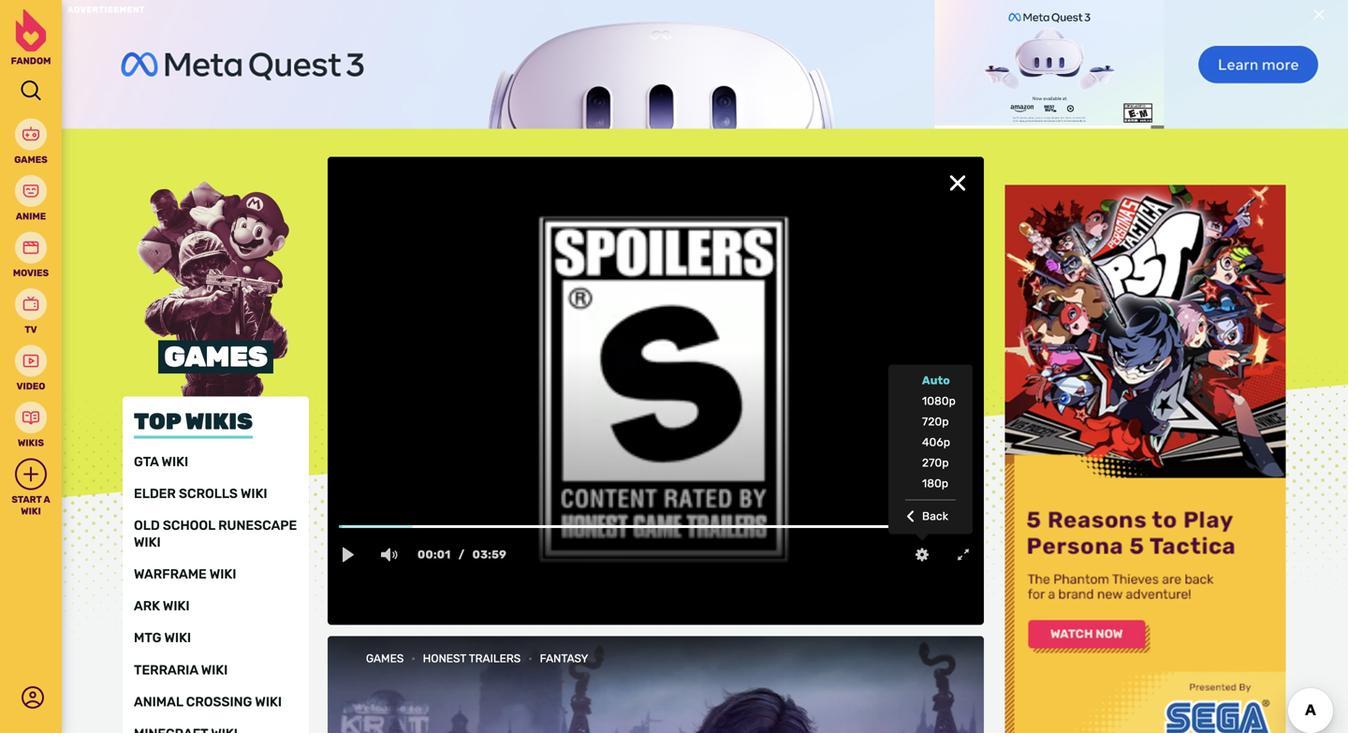 Task type: locate. For each thing, give the bounding box(es) containing it.
mario inside honest game trailers | super mario bros. wonder
[[781, 362, 859, 395]]

super inside the honest game trailers powers up for this look at game of the year nominee super mario bros. wonder, an epic new 2d platforming adventure from nintendo.
[[501, 469, 542, 487]]

0 vertical spatial honest
[[374, 362, 476, 395]]

gta wiki
[[134, 454, 188, 470]]

games up anime link
[[14, 154, 48, 165]]

animal
[[134, 694, 183, 710]]

bros.
[[865, 362, 938, 395], [587, 469, 623, 487]]

fandom link
[[3, 9, 59, 67]]

wiki up runescape
[[241, 486, 268, 502]]

1 horizontal spatial wikis
[[185, 408, 253, 435]]

trailers inside honest game trailers | super mario bros. wonder
[[566, 362, 673, 395]]

180p
[[923, 477, 949, 490]]

mario up of
[[781, 362, 859, 395]]

learn
[[1011, 2, 1051, 20]]

bros. up adventure
[[587, 469, 623, 487]]

honest
[[374, 362, 476, 395], [432, 448, 482, 466], [423, 652, 467, 665]]

1 horizontal spatial •
[[528, 652, 533, 665]]

2 vertical spatial trailers
[[469, 652, 521, 665]]

trailers inside the honest game trailers powers up for this look at game of the year nominee super mario bros. wonder, an epic new 2d platforming adventure from nintendo.
[[529, 448, 580, 466]]

1 vertical spatial mario
[[545, 469, 583, 487]]

1 horizontal spatial bros.
[[865, 362, 938, 395]]

bros. inside honest game trailers | super mario bros. wonder
[[865, 362, 938, 395]]

at
[[744, 448, 758, 466]]

of
[[806, 448, 820, 466]]

1 vertical spatial trailers
[[529, 448, 580, 466]]

1 vertical spatial games link
[[362, 652, 411, 665]]

super
[[692, 362, 775, 395], [501, 469, 542, 487]]

0 horizontal spatial bros.
[[587, 469, 623, 487]]

trailers up wonder
[[566, 362, 673, 395]]

0 horizontal spatial games
[[14, 154, 48, 165]]

top wikis
[[134, 408, 253, 435]]

1 horizontal spatial mario
[[781, 362, 859, 395]]

games up top wikis
[[164, 340, 268, 374]]

games link up anime link
[[0, 118, 62, 166]]

wikis up gta wiki link
[[185, 408, 253, 435]]

games • honest trailers • fantasy
[[366, 652, 589, 665]]

1 vertical spatial games
[[164, 340, 268, 374]]

a
[[44, 494, 50, 505]]

1 vertical spatial honest
[[432, 448, 482, 466]]

0 vertical spatial advertisement region
[[62, 0, 1349, 129]]

03:59 timer
[[451, 534, 507, 576]]

auto 1080p 720p 406p 270p 180p
[[923, 374, 956, 490]]

1 vertical spatial super
[[501, 469, 542, 487]]

video
[[16, 381, 45, 392]]

games left honest trailers "link"
[[366, 652, 404, 665]]

• left honest trailers "link"
[[411, 652, 416, 665]]

0 horizontal spatial mario
[[545, 469, 583, 487]]

game inside honest game trailers | super mario bros. wonder
[[482, 362, 561, 395]]

wiki
[[162, 454, 188, 470], [241, 486, 268, 502], [21, 506, 41, 517], [134, 535, 161, 550], [210, 567, 236, 582], [163, 599, 190, 614], [164, 631, 191, 646], [201, 663, 228, 678], [255, 694, 282, 710]]

0 vertical spatial mario
[[781, 362, 859, 395]]

adventure
[[567, 490, 638, 507]]

•
[[411, 652, 416, 665], [528, 652, 533, 665]]

games link
[[0, 118, 62, 166], [362, 652, 411, 665]]

more
[[1055, 2, 1089, 20]]

movies
[[13, 267, 49, 279]]

gta
[[134, 454, 159, 470]]

mtg
[[134, 631, 162, 646]]

wiki down old
[[134, 535, 161, 550]]

0 vertical spatial bros.
[[865, 362, 938, 395]]

1080p
[[923, 395, 956, 408]]

mario
[[781, 362, 859, 395], [545, 469, 583, 487]]

0 vertical spatial games
[[14, 154, 48, 165]]

1 horizontal spatial games
[[164, 340, 268, 374]]

super right 'nominee'
[[501, 469, 542, 487]]

trailers
[[566, 362, 673, 395], [529, 448, 580, 466], [469, 652, 521, 665]]

games link left honest trailers "link"
[[362, 652, 411, 665]]

wiki down start
[[21, 506, 41, 517]]

1 horizontal spatial games link
[[362, 652, 411, 665]]

wonder,
[[626, 469, 681, 487]]

game for honest game trailers powers up for this look at game of the year nominee super mario bros. wonder, an epic new 2d platforming adventure from nintendo.
[[486, 448, 526, 466]]

wiki right crossing
[[255, 694, 282, 710]]

• left fantasy link
[[528, 652, 533, 665]]

2 vertical spatial games
[[366, 652, 404, 665]]

mario up adventure
[[545, 469, 583, 487]]

|
[[679, 362, 686, 395]]

mtg wiki
[[134, 631, 191, 646]]

0 horizontal spatial super
[[501, 469, 542, 487]]

0 horizontal spatial •
[[411, 652, 416, 665]]

wiki right ark on the left of the page
[[163, 599, 190, 614]]

games link for honest trailers "link"
[[362, 652, 411, 665]]

super right | in the right of the page
[[692, 362, 775, 395]]

start a wiki
[[12, 494, 50, 517]]

honest game trailers powers up for this look at game of the year nominee super mario bros. wonder, an epic new 2d platforming adventure from nintendo.
[[432, 448, 880, 507]]

tv link
[[0, 289, 62, 336]]

1 horizontal spatial super
[[692, 362, 775, 395]]

0 vertical spatial games link
[[0, 118, 62, 166]]

bros. up 720p
[[865, 362, 938, 395]]

fantasy link
[[535, 652, 593, 665]]

the
[[823, 448, 846, 466]]

animal crossing wiki link
[[134, 694, 298, 711]]

1 vertical spatial bros.
[[587, 469, 623, 487]]

start a wiki link
[[0, 459, 62, 518]]

0 vertical spatial super
[[692, 362, 775, 395]]

honest inside honest game trailers | super mario bros. wonder
[[374, 362, 476, 395]]

super inside honest game trailers | super mario bros. wonder
[[692, 362, 775, 395]]

old school runescape wiki
[[134, 518, 297, 550]]

elder
[[134, 486, 176, 502]]

wikis
[[185, 408, 253, 435], [18, 437, 44, 449]]

wonder
[[604, 400, 709, 433]]

0 vertical spatial wikis
[[185, 408, 253, 435]]

mtg wiki link
[[134, 630, 298, 647]]

wikis up start a wiki link
[[18, 437, 44, 449]]

game
[[482, 362, 561, 395], [486, 448, 526, 466], [762, 448, 802, 466]]

0 horizontal spatial wikis
[[18, 437, 44, 449]]

honest inside the honest game trailers powers up for this look at game of the year nominee super mario bros. wonder, an epic new 2d platforming adventure from nintendo.
[[432, 448, 482, 466]]

anime link
[[0, 175, 62, 222]]

advertisement region
[[62, 0, 1349, 129], [1005, 185, 1286, 733]]

trailers left fantasy link
[[469, 652, 521, 665]]

games
[[14, 154, 48, 165], [164, 340, 268, 374], [366, 652, 404, 665]]

ark wiki link
[[134, 598, 298, 615]]

advertisement
[[67, 5, 145, 15]]

tv
[[25, 324, 37, 335]]

trailers for powers
[[529, 448, 580, 466]]

trailers left powers
[[529, 448, 580, 466]]

honest for honest game trailers | super mario bros. wonder
[[374, 362, 476, 395]]

elder scrolls wiki link
[[134, 486, 298, 503]]

nintendo.
[[678, 490, 746, 507]]

0 horizontal spatial games link
[[0, 118, 62, 166]]

bros. inside the honest game trailers powers up for this look at game of the year nominee super mario bros. wonder, an epic new 2d platforming adventure from nintendo.
[[587, 469, 623, 487]]

0 vertical spatial trailers
[[566, 362, 673, 395]]

powers
[[583, 448, 634, 466]]



Task type: vqa. For each thing, say whether or not it's contained in the screenshot.
small icon to the middle
no



Task type: describe. For each thing, give the bounding box(es) containing it.
year
[[850, 448, 880, 466]]

ark
[[134, 599, 160, 614]]

wiki up ark wiki link
[[210, 567, 236, 582]]

up
[[638, 448, 656, 466]]

warframe wiki link
[[134, 566, 298, 583]]

2d
[[772, 469, 791, 487]]

an
[[685, 469, 702, 487]]

games link for the "movies" link
[[0, 118, 62, 166]]

00:01 timer
[[418, 534, 451, 576]]

warframe wiki
[[134, 567, 236, 582]]

top
[[134, 408, 181, 435]]

elder scrolls wiki
[[134, 486, 268, 502]]

auto
[[923, 374, 951, 387]]

wiki right gta
[[162, 454, 188, 470]]

03:59
[[473, 549, 507, 562]]

scrolls
[[179, 486, 238, 502]]

honest game trailers | super mario bros. wonder
[[374, 362, 938, 433]]

school
[[163, 518, 215, 533]]

wiki down mtg wiki link
[[201, 663, 228, 678]]

video player application
[[328, 206, 984, 576]]

for
[[659, 448, 679, 466]]

runescape
[[218, 518, 297, 533]]

00:01
[[418, 549, 451, 562]]

look
[[712, 448, 740, 466]]

wiki inside old school runescape wiki
[[134, 535, 161, 550]]

anime
[[16, 211, 46, 222]]

wiki right mtg
[[164, 631, 191, 646]]

mute button group
[[369, 534, 410, 576]]

2 horizontal spatial games
[[366, 652, 404, 665]]

trailers for |
[[566, 362, 673, 395]]

ark wiki
[[134, 599, 190, 614]]

2 • from the left
[[528, 652, 533, 665]]

old
[[134, 518, 160, 533]]

new
[[739, 469, 768, 487]]

2 vertical spatial honest
[[423, 652, 467, 665]]

game for honest game trailers | super mario bros. wonder
[[482, 362, 561, 395]]

crossing
[[186, 694, 252, 710]]

start
[[12, 494, 42, 505]]

1 • from the left
[[411, 652, 416, 665]]

this
[[682, 448, 708, 466]]

wiki inside "start a wiki"
[[21, 506, 41, 517]]

honest trailers link
[[418, 652, 528, 665]]

terraria wiki
[[134, 663, 228, 678]]

from
[[641, 490, 675, 507]]

1 vertical spatial advertisement region
[[1005, 185, 1286, 733]]

terraria
[[134, 663, 198, 678]]

animal crossing wiki
[[134, 694, 282, 710]]

nominee
[[436, 469, 497, 487]]

406p
[[923, 436, 951, 449]]

movies link
[[0, 232, 62, 279]]

terraria wiki link
[[134, 662, 298, 679]]

warframe
[[134, 567, 207, 582]]

platforming
[[794, 469, 876, 487]]

video link
[[0, 345, 62, 392]]

720p
[[923, 415, 950, 429]]

1 vertical spatial wikis
[[18, 437, 44, 449]]

old school runescape wiki link
[[134, 518, 298, 551]]

mario inside the honest game trailers powers up for this look at game of the year nominee super mario bros. wonder, an epic new 2d platforming adventure from nintendo.
[[545, 469, 583, 487]]

epic
[[706, 469, 735, 487]]

fandom
[[11, 55, 51, 67]]

honest for honest game trailers powers up for this look at game of the year nominee super mario bros. wonder, an epic new 2d platforming adventure from nintendo.
[[432, 448, 482, 466]]

gta wiki link
[[134, 454, 298, 471]]

learn more
[[1011, 2, 1089, 20]]

back
[[923, 510, 949, 523]]

fantasy
[[540, 652, 589, 665]]

270p
[[923, 457, 950, 470]]

honest game trailers | super mario bros. wonder link
[[362, 360, 951, 436]]



